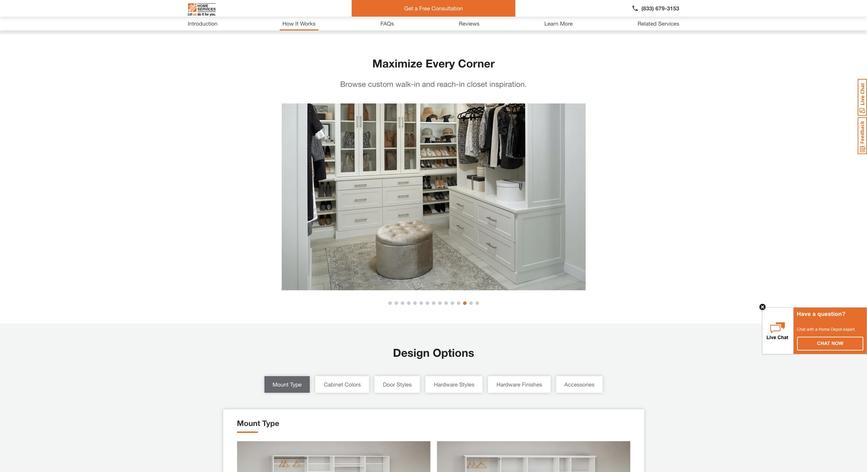 Task type: vqa. For each thing, say whether or not it's contained in the screenshot.
the left Mount
yes



Task type: describe. For each thing, give the bounding box(es) containing it.
every
[[426, 57, 455, 70]]

works
[[300, 20, 316, 27]]

hardware finishes
[[496, 381, 542, 388]]

hardware for hardware finishes
[[496, 381, 520, 388]]

browse
[[340, 80, 366, 89]]

1 vertical spatial type
[[262, 419, 279, 428]]

a for free
[[415, 5, 418, 11]]

gallery walkin white2 closet desktop image
[[223, 103, 644, 291]]

it
[[295, 20, 299, 27]]

do it for you logo image
[[188, 0, 215, 19]]

hardware styles button
[[426, 376, 483, 393]]

chat now
[[817, 341, 843, 346]]

1 in from the left
[[414, 80, 420, 89]]

free
[[419, 5, 430, 11]]

now
[[831, 341, 843, 346]]

get a free consultation button
[[352, 0, 515, 17]]

live chat image
[[858, 79, 867, 116]]

(833) 679-3153
[[641, 5, 679, 11]]

type inside mount type 'button'
[[290, 381, 302, 388]]

how
[[282, 20, 294, 27]]

cabinet
[[324, 381, 343, 388]]

reviews
[[459, 20, 480, 27]]

reach-
[[437, 80, 459, 89]]

have
[[797, 311, 811, 317]]

maximize
[[372, 57, 423, 70]]

styles for hardware styles
[[459, 381, 474, 388]]

maximize every corner
[[372, 57, 495, 70]]

(833)
[[641, 5, 654, 11]]

infopod - mount type - image image
[[237, 441, 630, 472]]

related services
[[638, 20, 679, 27]]

colors
[[345, 381, 361, 388]]

browse custom walk-in and reach-in closet inspiration.
[[340, 80, 527, 89]]

get
[[404, 5, 413, 11]]

chat
[[797, 327, 806, 332]]

chat
[[817, 341, 830, 346]]

corner
[[458, 57, 495, 70]]



Task type: locate. For each thing, give the bounding box(es) containing it.
1 horizontal spatial styles
[[459, 381, 474, 388]]

mount type button
[[264, 376, 310, 393]]

walk-
[[396, 80, 414, 89]]

hardware finishes button
[[488, 376, 551, 393]]

cabinet colors button
[[315, 376, 369, 393]]

in left and
[[414, 80, 420, 89]]

depot
[[831, 327, 842, 332]]

0 horizontal spatial in
[[414, 80, 420, 89]]

faqs
[[380, 20, 394, 27]]

services
[[658, 20, 679, 27]]

hardware left 'finishes'
[[496, 381, 520, 388]]

1 vertical spatial mount
[[237, 419, 260, 428]]

consultation
[[432, 5, 463, 11]]

1 styles from the left
[[397, 381, 412, 388]]

mount inside 'button'
[[273, 381, 289, 388]]

in
[[414, 80, 420, 89], [459, 80, 465, 89]]

hardware
[[434, 381, 458, 388], [496, 381, 520, 388]]

in left closet
[[459, 80, 465, 89]]

mount
[[273, 381, 289, 388], [237, 419, 260, 428]]

0 horizontal spatial type
[[262, 419, 279, 428]]

a inside 'button'
[[415, 5, 418, 11]]

accessories
[[564, 381, 594, 388]]

hardware inside button
[[496, 381, 520, 388]]

a right with on the right bottom of the page
[[815, 327, 818, 332]]

0 vertical spatial a
[[415, 5, 418, 11]]

closet
[[467, 80, 487, 89]]

styles right door
[[397, 381, 412, 388]]

closet organization image
[[188, 0, 361, 18]]

introduction
[[188, 20, 218, 27]]

related
[[638, 20, 657, 27]]

hardware for hardware styles
[[434, 381, 458, 388]]

expert.
[[843, 327, 856, 332]]

1 vertical spatial mount type
[[237, 419, 279, 428]]

accessories button
[[556, 376, 603, 393]]

1 horizontal spatial hardware
[[496, 381, 520, 388]]

2 vertical spatial a
[[815, 327, 818, 332]]

styles
[[397, 381, 412, 388], [459, 381, 474, 388]]

learn more
[[544, 20, 573, 27]]

1 hardware from the left
[[434, 381, 458, 388]]

options
[[433, 346, 474, 359]]

with
[[807, 327, 814, 332]]

type
[[290, 381, 302, 388], [262, 419, 279, 428]]

a
[[415, 5, 418, 11], [812, 311, 816, 317], [815, 327, 818, 332]]

design options
[[393, 346, 474, 359]]

3153
[[667, 5, 679, 11]]

1 horizontal spatial mount
[[273, 381, 289, 388]]

0 vertical spatial type
[[290, 381, 302, 388]]

have a question?
[[797, 311, 846, 317]]

mount type
[[273, 381, 302, 388], [237, 419, 279, 428]]

design
[[393, 346, 430, 359]]

chat with a home depot expert.
[[797, 327, 856, 332]]

styles down options on the bottom of the page
[[459, 381, 474, 388]]

question?
[[817, 311, 846, 317]]

mount type inside 'button'
[[273, 381, 302, 388]]

feedback link image
[[858, 117, 867, 154]]

a right 'get'
[[415, 5, 418, 11]]

1 horizontal spatial in
[[459, 80, 465, 89]]

chat now link
[[797, 337, 863, 350]]

door styles
[[383, 381, 412, 388]]

0 horizontal spatial mount
[[237, 419, 260, 428]]

0 horizontal spatial styles
[[397, 381, 412, 388]]

and
[[422, 80, 435, 89]]

inspiration.
[[489, 80, 527, 89]]

hardware down options on the bottom of the page
[[434, 381, 458, 388]]

hardware styles
[[434, 381, 474, 388]]

how it works
[[282, 20, 316, 27]]

learn
[[544, 20, 558, 27]]

more
[[560, 20, 573, 27]]

2 styles from the left
[[459, 381, 474, 388]]

0 horizontal spatial hardware
[[434, 381, 458, 388]]

1 vertical spatial a
[[812, 311, 816, 317]]

get a free consultation
[[404, 5, 463, 11]]

home
[[819, 327, 830, 332]]

679-
[[655, 5, 667, 11]]

0 vertical spatial mount type
[[273, 381, 302, 388]]

door styles button
[[375, 376, 420, 393]]

styles for door styles
[[397, 381, 412, 388]]

door
[[383, 381, 395, 388]]

cabinet colors
[[324, 381, 361, 388]]

finishes
[[522, 381, 542, 388]]

a for question?
[[812, 311, 816, 317]]

2 hardware from the left
[[496, 381, 520, 388]]

1 horizontal spatial type
[[290, 381, 302, 388]]

2 in from the left
[[459, 80, 465, 89]]

custom
[[368, 80, 393, 89]]

hardware inside button
[[434, 381, 458, 388]]

0 vertical spatial mount
[[273, 381, 289, 388]]

(833) 679-3153 link
[[632, 4, 679, 12]]

a right have at bottom right
[[812, 311, 816, 317]]



